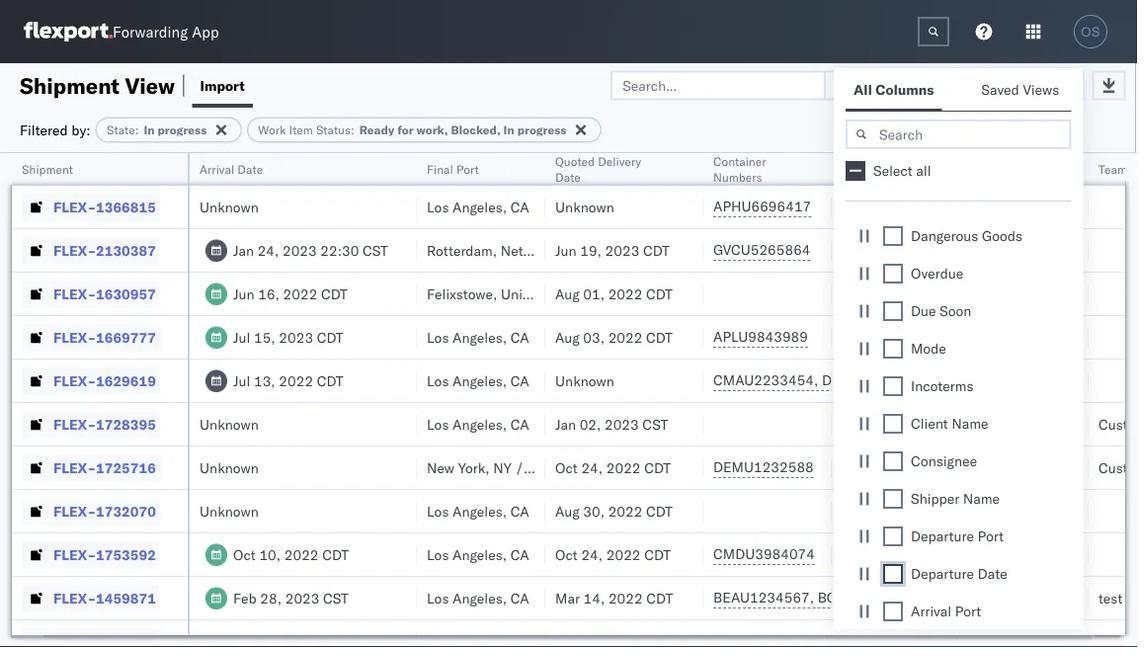 Task type: locate. For each thing, give the bounding box(es) containing it.
date for departure date
[[978, 565, 1008, 583]]

24, up 16,
[[258, 242, 279, 259]]

aug left the 03,
[[555, 329, 580, 346]]

4 destination from the top
[[842, 546, 915, 563]]

jun
[[555, 242, 577, 259], [233, 285, 255, 302]]

import up dangerous goods
[[948, 198, 989, 215]]

4 delivery from the top
[[918, 546, 967, 563]]

oct
[[555, 459, 578, 476], [233, 546, 256, 563], [555, 546, 578, 563]]

2 flex- from the top
[[53, 242, 96, 259]]

2 vertical spatial cst
[[323, 590, 349, 607]]

0 vertical spatial aug
[[555, 285, 580, 302]]

import inside button
[[200, 77, 245, 94]]

flex- down flex-1630957 button
[[53, 329, 96, 346]]

flex- down flex-1732070 button
[[53, 546, 96, 563]]

1630957
[[96, 285, 156, 302]]

departure up tcnu1234565
[[911, 565, 974, 583]]

1 flex- from the top
[[53, 198, 96, 215]]

oct left 10,
[[233, 546, 256, 563]]

1 horizontal spatial arrival
[[911, 603, 952, 620]]

2022 right 30,
[[608, 503, 643, 520]]

1 destination from the top
[[842, 329, 915, 346]]

01,
[[583, 285, 605, 302]]

1 vertical spatial oct 24, 2022 cdt
[[555, 546, 671, 563]]

jul
[[233, 329, 250, 346], [233, 372, 250, 389]]

jan for jan 24, 2023 22:30 cst
[[233, 242, 254, 259]]

3 flex- from the top
[[53, 285, 96, 302]]

date inside quoted delivery date
[[555, 169, 581, 184]]

3 resize handle column header from the left
[[522, 153, 546, 647]]

flex-1728395
[[53, 416, 156, 433]]

1 resize handle column header from the left
[[164, 153, 188, 647]]

oct 24, 2022 cdt down aug 30, 2022 cdt
[[555, 546, 671, 563]]

jul for jul 13, 2022 cdt
[[233, 372, 250, 389]]

1 departure from the top
[[911, 528, 974, 545]]

choi up lacaillade,
[[1032, 416, 1061, 433]]

flex-1753592
[[53, 546, 156, 563]]

shipment down filtered
[[22, 162, 73, 176]]

None checkbox
[[884, 226, 903, 246], [884, 264, 903, 284], [884, 339, 903, 359], [884, 452, 903, 471], [884, 489, 903, 509], [884, 527, 903, 547], [884, 564, 903, 584], [884, 602, 903, 622], [884, 226, 903, 246], [884, 264, 903, 284], [884, 339, 903, 359], [884, 452, 903, 471], [884, 489, 903, 509], [884, 527, 903, 547], [884, 564, 903, 584], [884, 602, 903, 622]]

flex-1728395 button
[[22, 411, 160, 438]]

flex- for 1669777
[[53, 329, 96, 346]]

4 ca from the top
[[511, 416, 529, 433]]

1 horizontal spatial date
[[555, 169, 581, 184]]

24, right "newark,"
[[582, 459, 603, 476]]

2022 for flex-1725716
[[607, 459, 641, 476]]

0 vertical spatial port
[[457, 162, 479, 176]]

mode
[[911, 340, 947, 357]]

flex-1725716 button
[[22, 454, 160, 482]]

10 flex- from the top
[[53, 590, 96, 607]]

6 ca from the top
[[511, 546, 529, 563]]

0 horizontal spatial cst
[[323, 590, 349, 607]]

lacaillade,
[[1011, 459, 1079, 476]]

work,
[[417, 123, 448, 137]]

ca for 24,
[[511, 546, 529, 563]]

date up gaurav
[[978, 565, 1008, 583]]

flex- down the flex-2130387 button
[[53, 285, 96, 302]]

6 los from the top
[[427, 546, 449, 563]]

work
[[258, 123, 286, 137]]

newark,
[[528, 459, 579, 476]]

4 los angeles, ca from the top
[[427, 416, 529, 433]]

cst right 02,
[[643, 416, 668, 433]]

1 aug from the top
[[555, 285, 580, 302]]

10,
[[259, 546, 281, 563]]

origin
[[1107, 242, 1138, 259]]

flex- down flex-1728395 button
[[53, 459, 96, 476]]

2 horizontal spatial cst
[[643, 416, 668, 433]]

6 flex- from the top
[[53, 416, 96, 433]]

jul left 15,
[[233, 329, 250, 346]]

jul left 13,
[[233, 372, 250, 389]]

destination up bozo1234565,
[[842, 546, 915, 563]]

ready
[[359, 123, 395, 137]]

2 resize handle column header from the left
[[393, 153, 417, 647]]

destination delivery down incoterms
[[842, 416, 967, 433]]

progress
[[158, 123, 207, 137], [518, 123, 567, 137]]

6 angeles, from the top
[[453, 546, 507, 563]]

in right state
[[144, 123, 155, 137]]

1 horizontal spatial cst
[[363, 242, 388, 259]]

0 vertical spatial oct 24, 2022 cdt
[[555, 459, 671, 476]]

7 angeles, from the top
[[453, 590, 507, 607]]

destination delivery down departure date
[[842, 590, 967, 607]]

1 vertical spatial port
[[978, 528, 1004, 545]]

1 horizontal spatial :
[[351, 123, 355, 137]]

aug left 30,
[[555, 503, 580, 520]]

resize handle column header for shipment
[[164, 153, 188, 647]]

24, for new york, ny / newark, nj
[[582, 459, 603, 476]]

jun left 16,
[[233, 285, 255, 302]]

container numbers button
[[704, 149, 812, 185]]

2 progress from the left
[[518, 123, 567, 137]]

2 destination from the top
[[842, 416, 915, 433]]

arrival inside button
[[200, 162, 234, 176]]

0 horizontal spatial arrival
[[200, 162, 234, 176]]

cdt down the jul 15, 2023 cdt
[[317, 372, 344, 389]]

2 angeles, from the top
[[453, 329, 507, 346]]

1 vertical spatial name
[[963, 490, 1000, 507]]

2 departure from the top
[[911, 565, 974, 583]]

2023 right 02,
[[605, 416, 639, 433]]

jan
[[233, 242, 254, 259], [555, 416, 576, 433]]

1 vertical spatial aug
[[555, 329, 580, 346]]

oct up "mar"
[[555, 546, 578, 563]]

jan left 02,
[[555, 416, 576, 433]]

6 los angeles, ca from the top
[[427, 546, 529, 563]]

shipment up by:
[[20, 72, 120, 99]]

name down the bryan
[[963, 490, 1000, 507]]

delivery for aplu9843989
[[918, 329, 967, 346]]

0 vertical spatial import
[[200, 77, 245, 94]]

1 vertical spatial shipment
[[22, 162, 73, 176]]

5 destination from the top
[[842, 590, 915, 607]]

flex-1669777 button
[[22, 324, 160, 351]]

los angeles, ca
[[427, 198, 529, 215], [427, 329, 529, 346], [427, 372, 529, 389], [427, 416, 529, 433], [427, 503, 529, 520], [427, 546, 529, 563], [427, 590, 529, 607]]

ca for 14,
[[511, 590, 529, 607]]

netherlands
[[501, 242, 578, 259]]

0 horizontal spatial progress
[[158, 123, 207, 137]]

0 vertical spatial jaehyung
[[970, 242, 1029, 259]]

1 horizontal spatial in
[[504, 123, 515, 137]]

aug 03, 2022 cdt
[[555, 329, 673, 346]]

aug
[[555, 285, 580, 302], [555, 329, 580, 346], [555, 503, 580, 520]]

unknown for oct 24, 2022 cdt
[[200, 459, 259, 476]]

3 aug from the top
[[555, 503, 580, 520]]

delivery down departure date
[[918, 590, 967, 607]]

oct 24, 2022 cdt for los angeles, ca
[[555, 546, 671, 563]]

cdt down 22:30
[[321, 285, 348, 302]]

2022 right 14,
[[609, 590, 643, 607]]

cdt down aug 01, 2022 cdt at top
[[646, 329, 673, 346]]

app
[[192, 22, 219, 41]]

destination delivery up bozo1234565,
[[842, 546, 967, 563]]

client name
[[911, 415, 989, 432]]

progress down 'view'
[[158, 123, 207, 137]]

file exception button
[[907, 71, 1043, 100], [907, 71, 1043, 100]]

shipment inside button
[[22, 162, 73, 176]]

2022 up the mar 14, 2022 cdt
[[607, 546, 641, 563]]

2022 right 16,
[[283, 285, 318, 302]]

port up departure date
[[978, 528, 1004, 545]]

2023 left 22:30
[[283, 242, 317, 259]]

cdt down the 'jun 16, 2022 cdt'
[[317, 329, 344, 346]]

2 vertical spatial 24,
[[582, 546, 603, 563]]

destination delivery up departure port
[[842, 503, 967, 520]]

1 vertical spatial departure
[[911, 565, 974, 583]]

cst for feb 28, 2023 cst
[[323, 590, 349, 607]]

0 vertical spatial jun
[[555, 242, 577, 259]]

flex- for 1732070
[[53, 503, 96, 520]]

4 resize handle column header from the left
[[680, 153, 704, 647]]

departure
[[911, 528, 974, 545], [911, 565, 974, 583]]

2 aug from the top
[[555, 329, 580, 346]]

all
[[854, 81, 873, 98]]

0 horizontal spatial jun
[[233, 285, 255, 302]]

3 destination delivery from the top
[[842, 503, 967, 520]]

flex- down flex-1366815 button
[[53, 242, 96, 259]]

aug for aug 03, 2022 cdt
[[555, 329, 580, 346]]

arrival down departure date
[[911, 603, 952, 620]]

24, for los angeles, ca
[[582, 546, 603, 563]]

oct for los angeles, ca
[[555, 546, 578, 563]]

choi
[[1032, 242, 1061, 259], [1032, 416, 1061, 433]]

5 destination delivery from the top
[[842, 590, 967, 607]]

1 horizontal spatial jan
[[555, 416, 576, 433]]

1 los angeles, ca from the top
[[427, 198, 529, 215]]

2023 right 15,
[[279, 329, 313, 346]]

destination down consignee
[[842, 503, 915, 520]]

: down 'view'
[[135, 123, 139, 137]]

14,
[[584, 590, 605, 607]]

resize handle column header for final port
[[522, 153, 546, 647]]

1 horizontal spatial import
[[948, 198, 989, 215]]

final port button
[[417, 157, 526, 177]]

delivery up consignee
[[918, 416, 967, 433]]

name for client name
[[952, 415, 989, 432]]

2022 for flex-1753592
[[607, 546, 641, 563]]

jun left 19,
[[555, 242, 577, 259]]

final
[[427, 162, 453, 176]]

1 oct 24, 2022 cdt from the top
[[555, 459, 671, 476]]

status
[[316, 123, 351, 137]]

delivery up departure port
[[918, 503, 967, 520]]

1 choi from the top
[[1032, 242, 1061, 259]]

angeles, for 30,
[[453, 503, 507, 520]]

destination delivery for aplu9843989
[[842, 329, 967, 346]]

1 vertical spatial import
[[948, 198, 989, 215]]

aug for aug 01, 2022 cdt
[[555, 285, 580, 302]]

los for 24,
[[427, 546, 449, 563]]

due
[[911, 302, 936, 320]]

0 vertical spatial departure
[[911, 528, 974, 545]]

angeles,
[[453, 198, 507, 215], [453, 329, 507, 346], [453, 372, 507, 389], [453, 416, 507, 433], [453, 503, 507, 520], [453, 546, 507, 563], [453, 590, 507, 607]]

shipment for shipment view
[[20, 72, 120, 99]]

port right final
[[457, 162, 479, 176]]

1 destination delivery from the top
[[842, 329, 967, 346]]

5 angeles, from the top
[[453, 503, 507, 520]]

jaehyung right lacaillade,
[[1082, 459, 1138, 476]]

gaurav
[[970, 590, 1015, 607]]

cst right 22:30
[[363, 242, 388, 259]]

2 vertical spatial aug
[[555, 503, 580, 520]]

select
[[874, 162, 913, 179]]

destination for cmdu3984074
[[842, 546, 915, 563]]

2022 right 13,
[[279, 372, 313, 389]]

date down quoted
[[555, 169, 581, 184]]

7 ca from the top
[[511, 590, 529, 607]]

angeles, for 02,
[[453, 416, 507, 433]]

2 in from the left
[[504, 123, 515, 137]]

5 los from the top
[[427, 503, 449, 520]]

22:30
[[321, 242, 359, 259]]

3 ca from the top
[[511, 372, 529, 389]]

0 vertical spatial arrival
[[200, 162, 234, 176]]

name right client
[[952, 415, 989, 432]]

2023 right 19,
[[605, 242, 640, 259]]

4 destination delivery from the top
[[842, 546, 967, 563]]

2023 for 02,
[[605, 416, 639, 433]]

file exception
[[938, 77, 1030, 94]]

departure for departure port
[[911, 528, 974, 545]]

unknown for jan 02, 2023 cst
[[200, 416, 259, 433]]

destination delivery
[[842, 329, 967, 346], [842, 416, 967, 433], [842, 503, 967, 520], [842, 546, 967, 563], [842, 590, 967, 607]]

2022 right nj
[[607, 459, 641, 476]]

destination up demu1232567
[[842, 329, 915, 346]]

delivery for cmdu3984074
[[918, 546, 967, 563]]

arrival port
[[911, 603, 982, 620]]

import
[[200, 77, 245, 94], [948, 198, 989, 215]]

1 progress from the left
[[158, 123, 207, 137]]

los for 14,
[[427, 590, 449, 607]]

2 ca from the top
[[511, 329, 529, 346]]

flex-2130387 button
[[22, 237, 160, 264]]

port down departure date
[[955, 603, 982, 620]]

5 delivery from the top
[[918, 590, 967, 607]]

filtered
[[20, 121, 68, 138]]

cmau2233454, demu1232567
[[714, 372, 923, 389]]

destination down departure date
[[842, 590, 915, 607]]

forwarding app
[[113, 22, 219, 41]]

1 vertical spatial jan
[[555, 416, 576, 433]]

resize handle column header
[[164, 153, 188, 647], [393, 153, 417, 647], [522, 153, 546, 647], [680, 153, 704, 647], [808, 153, 832, 647], [937, 153, 961, 647], [1065, 153, 1089, 647]]

3 los angeles, ca from the top
[[427, 372, 529, 389]]

los for 30,
[[427, 503, 449, 520]]

flex- down shipment button
[[53, 198, 96, 215]]

oct 24, 2022 cdt up aug 30, 2022 cdt
[[555, 459, 671, 476]]

9 flex- from the top
[[53, 546, 96, 563]]

4 los from the top
[[427, 416, 449, 433]]

flex-1459871
[[53, 590, 156, 607]]

0 horizontal spatial jan
[[233, 242, 254, 259]]

aug 30, 2022 cdt
[[555, 503, 673, 520]]

destination
[[842, 329, 915, 346], [842, 416, 915, 433], [842, 503, 915, 520], [842, 546, 915, 563], [842, 590, 915, 607]]

1 horizontal spatial jun
[[555, 242, 577, 259]]

5 flex- from the top
[[53, 372, 96, 389]]

choi for jaehyung choi
[[1032, 416, 1061, 433]]

7 resize handle column header from the left
[[1065, 153, 1089, 647]]

24,
[[258, 242, 279, 259], [582, 459, 603, 476], [582, 546, 603, 563]]

cst
[[363, 242, 388, 259], [643, 416, 668, 433], [323, 590, 349, 607]]

7 los from the top
[[427, 590, 449, 607]]

unknown for unknown
[[200, 198, 259, 215]]

2022 right the 03,
[[608, 329, 643, 346]]

os
[[1082, 24, 1101, 39]]

oct left nj
[[555, 459, 578, 476]]

progress up quoted
[[518, 123, 567, 137]]

0 horizontal spatial date
[[238, 162, 263, 176]]

cdt up aug 03, 2022 cdt
[[646, 285, 673, 302]]

delivery down departure port
[[918, 546, 967, 563]]

flex-
[[53, 198, 96, 215], [53, 242, 96, 259], [53, 285, 96, 302], [53, 329, 96, 346], [53, 372, 96, 389], [53, 416, 96, 433], [53, 459, 96, 476], [53, 503, 96, 520], [53, 546, 96, 563], [53, 590, 96, 607]]

all columns
[[854, 81, 934, 98]]

cst down 'oct 10, 2022 cdt'
[[323, 590, 349, 607]]

4 angeles, from the top
[[453, 416, 507, 433]]

1 vertical spatial 24,
[[582, 459, 603, 476]]

overdue
[[911, 265, 964, 282]]

ca
[[511, 198, 529, 215], [511, 329, 529, 346], [511, 372, 529, 389], [511, 416, 529, 433], [511, 503, 529, 520], [511, 546, 529, 563], [511, 590, 529, 607]]

1 vertical spatial jun
[[233, 285, 255, 302]]

1 delivery from the top
[[918, 329, 967, 346]]

1728395
[[96, 416, 156, 433]]

None checkbox
[[846, 161, 866, 181], [884, 301, 903, 321], [884, 377, 903, 396], [884, 414, 903, 434], [846, 161, 866, 181], [884, 301, 903, 321], [884, 377, 903, 396], [884, 414, 903, 434]]

resize handle column header for container numbers
[[808, 153, 832, 647]]

1 vertical spatial jaehyung
[[970, 416, 1029, 433]]

aug left the 01, on the top of page
[[555, 285, 580, 302]]

2023 for 28,
[[285, 590, 320, 607]]

: left the ready
[[351, 123, 355, 137]]

02,
[[580, 416, 601, 433]]

5 los angeles, ca from the top
[[427, 503, 529, 520]]

2023 for 24,
[[283, 242, 317, 259]]

name
[[952, 415, 989, 432], [963, 490, 1000, 507]]

1 vertical spatial choi
[[1032, 416, 1061, 433]]

arrival date
[[200, 162, 263, 176]]

0 vertical spatial name
[[952, 415, 989, 432]]

choi left -
[[1032, 242, 1061, 259]]

destination delivery for beau1234567, bozo1234565, tcnu1234565
[[842, 590, 967, 607]]

None text field
[[918, 17, 950, 46]]

1 vertical spatial jul
[[233, 372, 250, 389]]

2 los from the top
[[427, 329, 449, 346]]

flex- for 1725716
[[53, 459, 96, 476]]

port inside button
[[457, 162, 479, 176]]

services
[[885, 162, 930, 176]]

0 horizontal spatial in
[[144, 123, 155, 137]]

cdt
[[643, 242, 670, 259], [321, 285, 348, 302], [646, 285, 673, 302], [317, 329, 344, 346], [646, 329, 673, 346], [317, 372, 344, 389], [644, 459, 671, 476], [646, 503, 673, 520], [322, 546, 349, 563], [644, 546, 671, 563], [647, 590, 673, 607]]

2022 right the 01, on the top of page
[[608, 285, 643, 302]]

6 resize handle column header from the left
[[937, 153, 961, 647]]

3 delivery from the top
[[918, 503, 967, 520]]

2022 for flex-1459871
[[609, 590, 643, 607]]

1 angeles, from the top
[[453, 198, 507, 215]]

0 vertical spatial 24,
[[258, 242, 279, 259]]

2 vertical spatial port
[[955, 603, 982, 620]]

ca for 02,
[[511, 416, 529, 433]]

los angeles, ca for 30,
[[427, 503, 529, 520]]

cdt up the feb 28, 2023 cst at the bottom left of the page
[[322, 546, 349, 563]]

arrival down the state : in progress
[[200, 162, 234, 176]]

0 horizontal spatial import
[[200, 77, 245, 94]]

2023 right 28,
[[285, 590, 320, 607]]

8 flex- from the top
[[53, 503, 96, 520]]

0 vertical spatial jan
[[233, 242, 254, 259]]

0 vertical spatial choi
[[1032, 242, 1061, 259]]

jun for jun 16, 2022 cdt
[[233, 285, 255, 302]]

Search... text field
[[611, 71, 826, 100]]

flex- inside button
[[53, 503, 96, 520]]

7 flex- from the top
[[53, 459, 96, 476]]

flex- down "flex-1725716" button
[[53, 503, 96, 520]]

cdt right 14,
[[647, 590, 673, 607]]

1 ca from the top
[[511, 198, 529, 215]]

1 jul from the top
[[233, 329, 250, 346]]

24, down 30,
[[582, 546, 603, 563]]

flex- down the flex-1753592 button
[[53, 590, 96, 607]]

2 destination delivery from the top
[[842, 416, 967, 433]]

rotterdam,
[[427, 242, 497, 259]]

delivery down due soon
[[918, 329, 967, 346]]

flex-1629619 button
[[22, 367, 160, 395]]

1 vertical spatial cst
[[643, 416, 668, 433]]

1 vertical spatial arrival
[[911, 603, 952, 620]]

destination delivery down due
[[842, 329, 967, 346]]

jan up the 'jun 16, 2022 cdt'
[[233, 242, 254, 259]]

jaehyung up the bryan
[[970, 416, 1029, 433]]

0 horizontal spatial :
[[135, 123, 139, 137]]

jawla
[[1019, 590, 1053, 607]]

jaehyung for jaehyung choi - test origin
[[970, 242, 1029, 259]]

2 oct 24, 2022 cdt from the top
[[555, 546, 671, 563]]

angeles, for 03,
[[453, 329, 507, 346]]

2 los angeles, ca from the top
[[427, 329, 529, 346]]

1 horizontal spatial progress
[[518, 123, 567, 137]]

ca for 03,
[[511, 329, 529, 346]]

final port
[[427, 162, 479, 176]]

container numbers
[[714, 154, 766, 184]]

delivery
[[918, 329, 967, 346], [918, 416, 967, 433], [918, 503, 967, 520], [918, 546, 967, 563], [918, 590, 967, 607]]

in right blocked, on the left top of the page
[[504, 123, 515, 137]]

flex- inside button
[[53, 372, 96, 389]]

file
[[938, 77, 962, 94]]

import down app
[[200, 77, 245, 94]]

flexport. image
[[24, 22, 113, 41]]

flex-2130387
[[53, 242, 156, 259]]

flex- down flex-1669777 button
[[53, 372, 96, 389]]

2023 for 19,
[[605, 242, 640, 259]]

arrival for arrival date
[[200, 162, 234, 176]]

los angeles, ca for 03,
[[427, 329, 529, 346]]

5 resize handle column header from the left
[[808, 153, 832, 647]]

4 flex- from the top
[[53, 329, 96, 346]]

date down work
[[238, 162, 263, 176]]

in
[[144, 123, 155, 137], [504, 123, 515, 137]]

flex- for 1629619
[[53, 372, 96, 389]]

port for departure port
[[978, 528, 1004, 545]]

2 jul from the top
[[233, 372, 250, 389]]

jan for jan 02, 2023 cst
[[555, 416, 576, 433]]

departure down shipper
[[911, 528, 974, 545]]

destination down demu1232567
[[842, 416, 915, 433]]

2 horizontal spatial date
[[978, 565, 1008, 583]]

exception
[[966, 77, 1030, 94]]

5 ca from the top
[[511, 503, 529, 520]]

jul 13, 2022 cdt
[[233, 372, 344, 389]]

jaehyung down customs
[[970, 242, 1029, 259]]

2 choi from the top
[[1032, 416, 1061, 433]]

soon
[[940, 302, 972, 320]]

0 vertical spatial jul
[[233, 329, 250, 346]]

0 vertical spatial shipment
[[20, 72, 120, 99]]

7 los angeles, ca from the top
[[427, 590, 529, 607]]

3 destination from the top
[[842, 503, 915, 520]]

flex- down flex-1629619 button on the bottom of the page
[[53, 416, 96, 433]]



Task type: describe. For each thing, give the bounding box(es) containing it.
Search text field
[[846, 120, 1072, 149]]

departure for departure date
[[911, 565, 974, 583]]

2022 for flex-1669777
[[608, 329, 643, 346]]

saved views
[[982, 81, 1060, 98]]

flex-1732070 button
[[22, 498, 160, 525]]

mar
[[555, 590, 580, 607]]

incoterms
[[911, 378, 974, 395]]

name for shipper name
[[963, 490, 1000, 507]]

aplu9843989
[[714, 328, 808, 345]]

forwarding app link
[[24, 22, 219, 41]]

jaehyung choi
[[970, 416, 1061, 433]]

28,
[[260, 590, 282, 607]]

los for 02,
[[427, 416, 449, 433]]

partner
[[842, 162, 882, 176]]

los angeles, ca for 02,
[[427, 416, 529, 433]]

nj
[[583, 459, 599, 476]]

jan 24, 2023 22:30 cst
[[233, 242, 388, 259]]

3 los from the top
[[427, 372, 449, 389]]

shipment for shipment
[[22, 162, 73, 176]]

oct for new york, ny / newark, nj
[[555, 459, 578, 476]]

filtered by:
[[20, 121, 91, 138]]

new york, ny / newark, nj
[[427, 459, 599, 476]]

1732070
[[96, 503, 156, 520]]

york,
[[458, 459, 490, 476]]

2 vertical spatial jaehyung
[[1082, 459, 1138, 476]]

los for 03,
[[427, 329, 449, 346]]

port for arrival port
[[955, 603, 982, 620]]

1459871
[[96, 590, 156, 607]]

resize handle column header for quoted delivery date
[[680, 153, 704, 647]]

jaehyung for jaehyung choi
[[970, 416, 1029, 433]]

export
[[842, 198, 883, 215]]

16,
[[258, 285, 280, 302]]

jul for jul 15, 2023 cdt
[[233, 329, 250, 346]]

cdt up aug 01, 2022 cdt at top
[[643, 242, 670, 259]]

views
[[1023, 81, 1060, 98]]

by:
[[71, 121, 91, 138]]

flex- for 1366815
[[53, 198, 96, 215]]

shipper name
[[911, 490, 1000, 507]]

choi for jaehyung choi - test origin
[[1032, 242, 1061, 259]]

delivery
[[598, 154, 642, 169]]

cst for jan 02, 2023 cst
[[643, 416, 668, 433]]

demu1232588
[[714, 459, 814, 476]]

ca for 30,
[[511, 503, 529, 520]]

flex- for 1753592
[[53, 546, 96, 563]]

unknown for aug 30, 2022 cdt
[[200, 503, 259, 520]]

mar 14, 2022 cdt
[[555, 590, 673, 607]]

cmdu3984074
[[714, 546, 815, 563]]

13,
[[254, 372, 275, 389]]

cmau2233454,
[[714, 372, 819, 389]]

2022 right 10,
[[284, 546, 319, 563]]

dangerous
[[911, 227, 979, 245]]

due soon
[[911, 302, 972, 320]]

quoted
[[555, 154, 595, 169]]

state : in progress
[[107, 123, 207, 137]]

bryan lacaillade, jaehyung
[[970, 459, 1138, 476]]

beau1234567, bozo1234565, tcnu1234565
[[714, 589, 1019, 606]]

flex-1366815
[[53, 198, 156, 215]]

15,
[[254, 329, 275, 346]]

1753592
[[96, 546, 156, 563]]

quoted delivery date
[[555, 154, 642, 184]]

3 angeles, from the top
[[453, 372, 507, 389]]

flex-1630957 button
[[22, 280, 160, 308]]

new
[[427, 459, 455, 476]]

flex-1366815 button
[[22, 193, 160, 221]]

flex-1459871 button
[[22, 585, 160, 612]]

oct 24, 2022 cdt for new york, ny / newark, nj
[[555, 459, 671, 476]]

date for arrival date
[[238, 162, 263, 176]]

jun for jun 19, 2023 cdt
[[555, 242, 577, 259]]

flex- for 1630957
[[53, 285, 96, 302]]

flex- for 1728395
[[53, 416, 96, 433]]

arrival date button
[[190, 157, 397, 177]]

1 in from the left
[[144, 123, 155, 137]]

numbers
[[714, 169, 762, 184]]

rotterdam, netherlands
[[427, 242, 578, 259]]

delivery for beau1234567, bozo1234565, tcnu1234565
[[918, 590, 967, 607]]

jul 15, 2023 cdt
[[233, 329, 344, 346]]

forwarding
[[113, 22, 188, 41]]

flex-1630957
[[53, 285, 156, 302]]

2130387
[[96, 242, 156, 259]]

cdt up the mar 14, 2022 cdt
[[644, 546, 671, 563]]

shipper
[[911, 490, 960, 507]]

2 delivery from the top
[[918, 416, 967, 433]]

flex-1669777
[[53, 329, 156, 346]]

destination for aplu9843989
[[842, 329, 915, 346]]

port for final port
[[457, 162, 479, 176]]

team
[[1099, 162, 1128, 176]]

aug 01, 2022 cdt
[[555, 285, 673, 302]]

los angeles, ca for 24,
[[427, 546, 529, 563]]

2 : from the left
[[351, 123, 355, 137]]

feb 28, 2023 cst
[[233, 590, 349, 607]]

feb
[[233, 590, 257, 607]]

03,
[[583, 329, 605, 346]]

angeles, for 14,
[[453, 590, 507, 607]]

angeles, for 24,
[[453, 546, 507, 563]]

resize handle column header for arrival date
[[393, 153, 417, 647]]

destination for beau1234567, bozo1234565, tcnu1234565
[[842, 590, 915, 607]]

1 : from the left
[[135, 123, 139, 137]]

jun 16, 2022 cdt
[[233, 285, 348, 302]]

for
[[397, 123, 414, 137]]

test
[[1077, 242, 1103, 259]]

beau1234567,
[[714, 589, 814, 606]]

jan 02, 2023 cst
[[555, 416, 668, 433]]

1 los from the top
[[427, 198, 449, 215]]

flex- for 2130387
[[53, 242, 96, 259]]

0 vertical spatial cst
[[363, 242, 388, 259]]

bozo1234565,
[[818, 589, 919, 606]]

felixstowe,
[[427, 285, 497, 302]]

30,
[[583, 503, 605, 520]]

cdt up aug 30, 2022 cdt
[[644, 459, 671, 476]]

test
[[1099, 590, 1123, 607]]

flex- for 1459871
[[53, 590, 96, 607]]

aphu6696417
[[714, 198, 812, 215]]

ny
[[493, 459, 512, 476]]

destination delivery for cmdu3984074
[[842, 546, 967, 563]]

shipment view
[[20, 72, 175, 99]]

cdt right 30,
[[646, 503, 673, 520]]

departure port
[[911, 528, 1004, 545]]

arrival for arrival port
[[911, 603, 952, 620]]

client
[[911, 415, 948, 432]]

2023 for 15,
[[279, 329, 313, 346]]

columns
[[876, 81, 934, 98]]

2022 for flex-1630957
[[608, 285, 643, 302]]

all
[[916, 162, 932, 179]]

quoted delivery date button
[[546, 149, 684, 185]]

los angeles, ca for 14,
[[427, 590, 529, 607]]

import button
[[192, 63, 253, 108]]

container
[[714, 154, 766, 169]]

aug for aug 30, 2022 cdt
[[555, 503, 580, 520]]

goods
[[982, 227, 1023, 245]]

2022 for flex-1732070
[[608, 503, 643, 520]]

gaurav jawla
[[970, 590, 1053, 607]]



Task type: vqa. For each thing, say whether or not it's contained in the screenshot.
Related To Me on the top left of page
no



